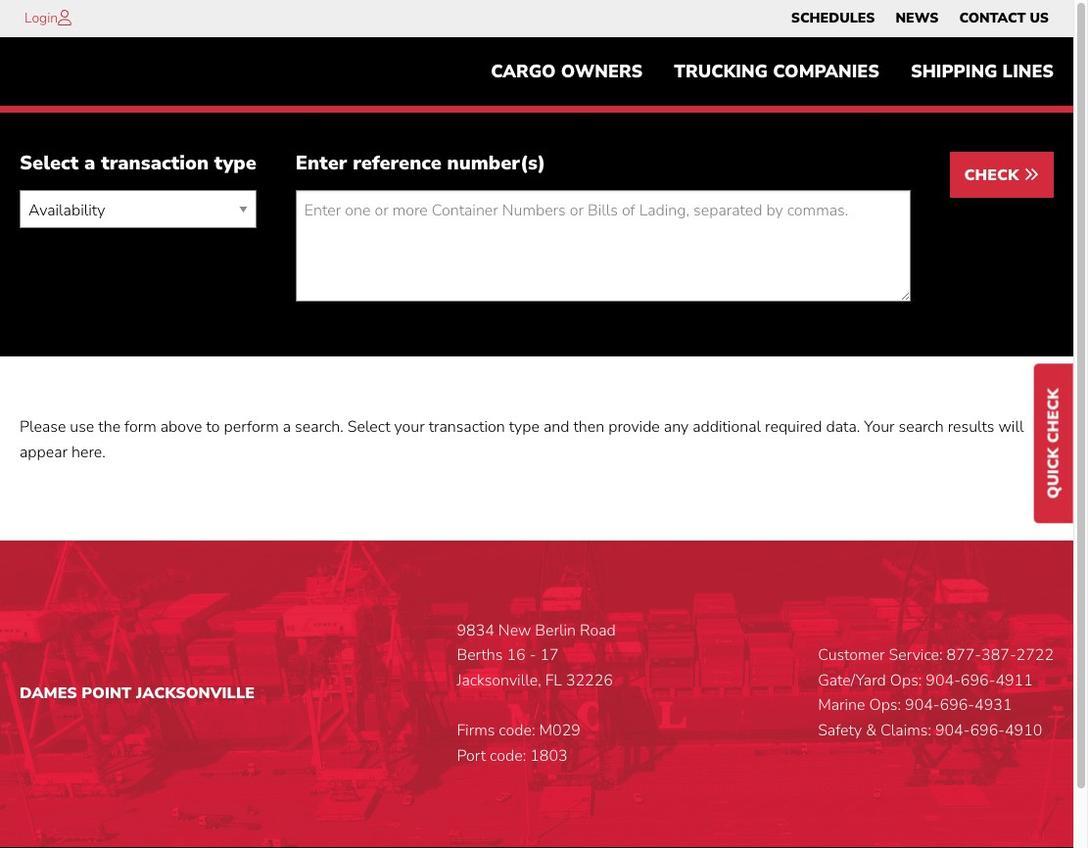 Task type: vqa. For each thing, say whether or not it's contained in the screenshot.
Legal
no



Task type: locate. For each thing, give the bounding box(es) containing it.
any
[[664, 417, 689, 438]]

select
[[20, 150, 79, 177], [348, 417, 391, 438]]

to
[[206, 417, 220, 438]]

ops: up &
[[870, 695, 902, 717]]

type inside please use the form above to perform a search. select your transaction type and then provide any additional required data. your search results will appear here.
[[509, 417, 540, 438]]

1 horizontal spatial a
[[283, 417, 291, 438]]

here.
[[72, 442, 106, 464]]

2 vertical spatial 696-
[[971, 720, 1005, 742]]

your
[[865, 417, 895, 438]]

32226
[[566, 670, 613, 692]]

login
[[25, 9, 58, 27]]

quick check
[[1044, 389, 1065, 499]]

dames point jacksonville
[[20, 683, 255, 704]]

904- up claims:
[[906, 695, 940, 717]]

trucking companies
[[675, 60, 880, 83]]

1 horizontal spatial select
[[348, 417, 391, 438]]

contact
[[960, 9, 1027, 27]]

696-
[[961, 670, 996, 692], [940, 695, 975, 717], [971, 720, 1005, 742]]

quick
[[1044, 448, 1065, 499]]

904- right claims:
[[936, 720, 971, 742]]

gate/yard
[[818, 670, 887, 692]]

check
[[965, 165, 1024, 187], [1044, 389, 1065, 443]]

menu bar containing schedules
[[781, 5, 1060, 32]]

berths
[[457, 645, 503, 667]]

enter
[[296, 150, 347, 177]]

ops:
[[891, 670, 923, 692], [870, 695, 902, 717]]

1 vertical spatial type
[[509, 417, 540, 438]]

4910
[[1005, 720, 1043, 742]]

news
[[896, 9, 939, 27]]

1803
[[530, 745, 568, 767]]

customer service: 877-387-2722 gate/yard ops: 904-696-4911 marine ops: 904-696-4931 safety & claims: 904-696-4910
[[818, 645, 1055, 742]]

menu bar containing cargo owners
[[475, 52, 1070, 92]]

schedules
[[792, 9, 876, 27]]

reference
[[353, 150, 442, 177]]

-
[[530, 645, 537, 667]]

1 vertical spatial transaction
[[429, 417, 505, 438]]

code: up 1803
[[499, 720, 536, 742]]

companies
[[773, 60, 880, 83]]

type
[[214, 150, 257, 177], [509, 417, 540, 438]]

0 horizontal spatial type
[[214, 150, 257, 177]]

0 vertical spatial type
[[214, 150, 257, 177]]

1 horizontal spatial transaction
[[429, 417, 505, 438]]

1 vertical spatial check
[[1044, 389, 1065, 443]]

search.
[[295, 417, 344, 438]]

menu bar down "schedules" link in the right of the page
[[475, 52, 1070, 92]]

and
[[544, 417, 570, 438]]

a
[[84, 150, 96, 177], [283, 417, 291, 438]]

trucking
[[675, 60, 768, 83]]

type left and
[[509, 417, 540, 438]]

code: right port
[[490, 745, 526, 767]]

0 horizontal spatial transaction
[[101, 150, 209, 177]]

enter reference number(s)
[[296, 150, 546, 177]]

jacksonville,
[[457, 670, 542, 692]]

new
[[499, 620, 532, 641]]

menu bar
[[781, 5, 1060, 32], [475, 52, 1070, 92]]

menu bar up shipping
[[781, 5, 1060, 32]]

form
[[125, 417, 157, 438]]

0 horizontal spatial a
[[84, 150, 96, 177]]

quick check link
[[1035, 364, 1074, 524]]

904-
[[926, 670, 961, 692], [906, 695, 940, 717], [936, 720, 971, 742]]

0 vertical spatial menu bar
[[781, 5, 1060, 32]]

contact us
[[960, 9, 1050, 27]]

port
[[457, 745, 486, 767]]

above
[[160, 417, 202, 438]]

dames
[[20, 683, 77, 704]]

1 vertical spatial select
[[348, 417, 391, 438]]

1 vertical spatial a
[[283, 417, 291, 438]]

trucking companies link
[[659, 52, 896, 92]]

0 vertical spatial check
[[965, 165, 1024, 187]]

1 vertical spatial ops:
[[870, 695, 902, 717]]

footer containing 9834 new berlin road
[[0, 541, 1074, 849]]

footer
[[0, 541, 1074, 849]]

4931
[[975, 695, 1013, 717]]

1 horizontal spatial type
[[509, 417, 540, 438]]

904- down 877-
[[926, 670, 961, 692]]

&
[[866, 720, 877, 742]]

perform
[[224, 417, 279, 438]]

login link
[[25, 9, 58, 27]]

transaction
[[101, 150, 209, 177], [429, 417, 505, 438]]

0 horizontal spatial check
[[965, 165, 1024, 187]]

marine
[[818, 695, 866, 717]]

check inside button
[[965, 165, 1024, 187]]

service:
[[889, 645, 943, 667]]

select inside please use the form above to perform a search. select your transaction type and then provide any additional required data. your search results will appear here.
[[348, 417, 391, 438]]

1 vertical spatial menu bar
[[475, 52, 1070, 92]]

0 horizontal spatial select
[[20, 150, 79, 177]]

type left enter at top left
[[214, 150, 257, 177]]

0 vertical spatial transaction
[[101, 150, 209, 177]]

contact us link
[[960, 5, 1050, 32]]

angle double right image
[[1024, 167, 1040, 183]]

code:
[[499, 720, 536, 742], [490, 745, 526, 767]]

0 vertical spatial a
[[84, 150, 96, 177]]

shipping
[[911, 60, 998, 83]]

required
[[765, 417, 823, 438]]

ops: down service:
[[891, 670, 923, 692]]



Task type: describe. For each thing, give the bounding box(es) containing it.
transaction inside please use the form above to perform a search. select your transaction type and then provide any additional required data. your search results will appear here.
[[429, 417, 505, 438]]

0 vertical spatial ops:
[[891, 670, 923, 692]]

0 vertical spatial 696-
[[961, 670, 996, 692]]

2 vertical spatial 904-
[[936, 720, 971, 742]]

additional
[[693, 417, 762, 438]]

your
[[394, 417, 425, 438]]

877-
[[947, 645, 982, 667]]

safety
[[818, 720, 863, 742]]

17
[[540, 645, 559, 667]]

cargo
[[491, 60, 556, 83]]

schedules link
[[792, 5, 876, 32]]

1 horizontal spatial check
[[1044, 389, 1065, 443]]

1 vertical spatial 904-
[[906, 695, 940, 717]]

results
[[948, 417, 995, 438]]

claims:
[[881, 720, 932, 742]]

1 vertical spatial 696-
[[940, 695, 975, 717]]

user image
[[58, 10, 72, 25]]

0 vertical spatial 904-
[[926, 670, 961, 692]]

then
[[574, 417, 605, 438]]

customer
[[818, 645, 886, 667]]

point
[[82, 683, 132, 704]]

number(s)
[[447, 150, 546, 177]]

shipping lines
[[911, 60, 1055, 83]]

appear
[[20, 442, 68, 464]]

select a transaction type
[[20, 150, 257, 177]]

387-
[[982, 645, 1017, 667]]

9834
[[457, 620, 495, 641]]

please
[[20, 417, 66, 438]]

jacksonville
[[136, 683, 255, 704]]

9834 new berlin road berths 16 - 17 jacksonville, fl 32226
[[457, 620, 616, 692]]

firms code:  m029 port code:  1803
[[457, 720, 581, 767]]

us
[[1030, 9, 1050, 27]]

16
[[507, 645, 526, 667]]

search
[[899, 417, 944, 438]]

2722
[[1017, 645, 1055, 667]]

road
[[580, 620, 616, 641]]

the
[[98, 417, 121, 438]]

Enter reference number(s) text field
[[296, 190, 911, 302]]

4911
[[996, 670, 1034, 692]]

lines
[[1003, 60, 1055, 83]]

provide
[[609, 417, 660, 438]]

1 vertical spatial code:
[[490, 745, 526, 767]]

fl
[[546, 670, 562, 692]]

m029
[[539, 720, 581, 742]]

berlin
[[535, 620, 576, 641]]

0 vertical spatial select
[[20, 150, 79, 177]]

please use the form above to perform a search. select your transaction type and then provide any additional required data. your search results will appear here.
[[20, 417, 1025, 464]]

check button
[[950, 152, 1055, 198]]

use
[[70, 417, 94, 438]]

news link
[[896, 5, 939, 32]]

a inside please use the form above to perform a search. select your transaction type and then provide any additional required data. your search results will appear here.
[[283, 417, 291, 438]]

firms
[[457, 720, 495, 742]]

cargo owners
[[491, 60, 643, 83]]

data.
[[827, 417, 861, 438]]

shipping lines link
[[896, 52, 1070, 92]]

0 vertical spatial code:
[[499, 720, 536, 742]]

owners
[[561, 60, 643, 83]]

will
[[999, 417, 1025, 438]]

cargo owners link
[[475, 52, 659, 92]]



